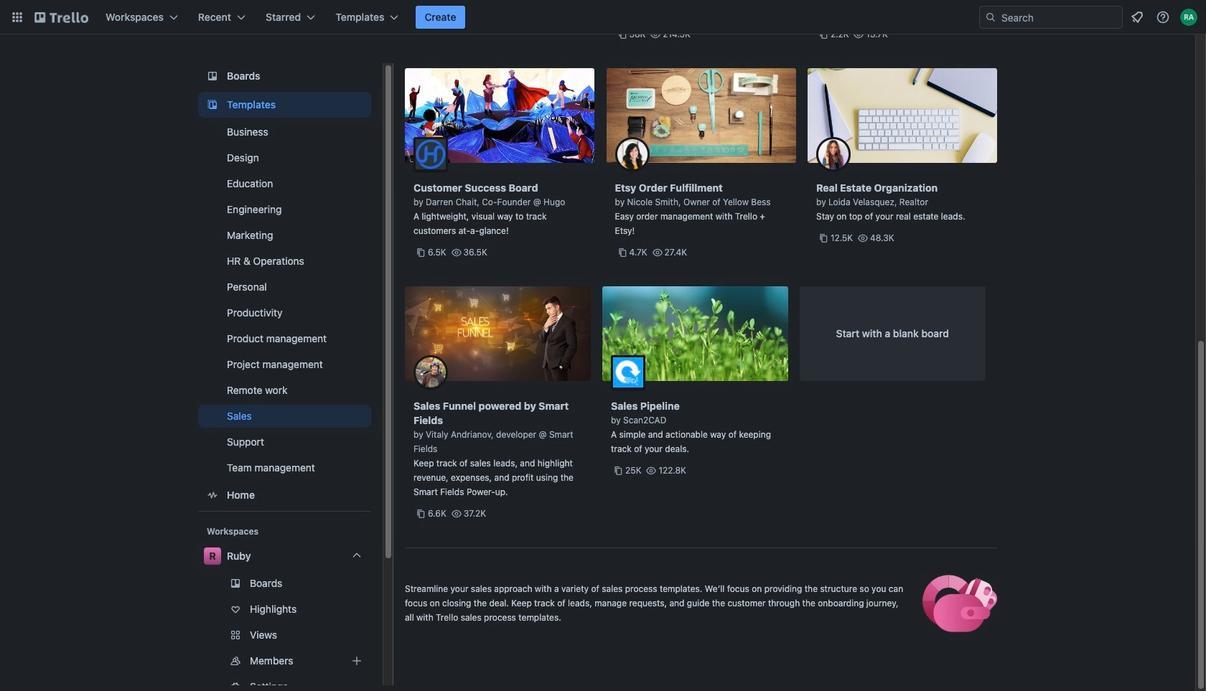 Task type: vqa. For each thing, say whether or not it's contained in the screenshot.
Nicole Smith, Owner Of Yellow Bess image
yes



Task type: locate. For each thing, give the bounding box(es) containing it.
forward image down forward image
[[368, 678, 386, 691]]

scan2cad image
[[611, 355, 645, 390]]

home image
[[204, 487, 221, 504]]

1 vertical spatial forward image
[[368, 678, 386, 691]]

2 forward image from the top
[[368, 678, 386, 691]]

add image
[[348, 653, 365, 670]]

template board image
[[204, 96, 221, 113]]

forward image
[[368, 627, 386, 644], [368, 678, 386, 691]]

sales icon image
[[905, 566, 997, 641]]

0 vertical spatial forward image
[[368, 627, 386, 644]]

board image
[[204, 67, 221, 85]]

ruby anderson (rubyanderson7) image
[[1180, 9, 1197, 26]]

forward image up forward image
[[368, 627, 386, 644]]

darren chait, co-founder @ hugo image
[[414, 137, 448, 172]]



Task type: describe. For each thing, give the bounding box(es) containing it.
vitaly andrianov, developer @ smart fields image
[[414, 355, 448, 390]]

search image
[[985, 11, 996, 23]]

nicole smith, owner of yellow bess image
[[615, 137, 649, 172]]

open information menu image
[[1156, 10, 1170, 24]]

forward image
[[368, 653, 386, 670]]

loida velasquez, realtor image
[[816, 137, 851, 172]]

back to home image
[[34, 6, 88, 29]]

1 forward image from the top
[[368, 627, 386, 644]]

primary element
[[0, 0, 1206, 34]]

0 notifications image
[[1129, 9, 1146, 26]]

Search field
[[996, 7, 1122, 27]]



